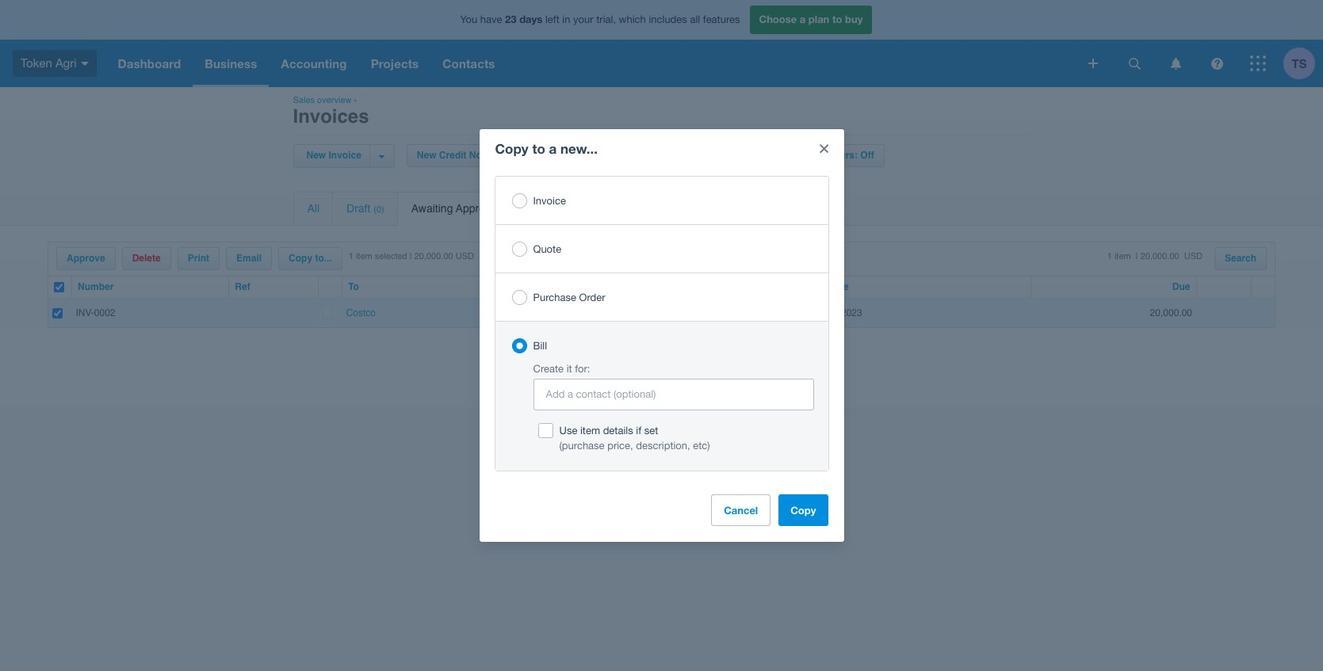 Task type: vqa. For each thing, say whether or not it's contained in the screenshot.
The "Match"
no



Task type: locate. For each thing, give the bounding box(es) containing it.
new for new invoice
[[307, 150, 326, 161]]

1 horizontal spatial awaiting
[[540, 202, 582, 215]]

due for due link
[[1173, 282, 1191, 293]]

1 horizontal spatial due
[[1173, 282, 1191, 293]]

print link
[[178, 248, 219, 270]]

1 2023 from the left
[[629, 307, 650, 318]]

email link
[[227, 248, 271, 270]]

0 horizontal spatial due
[[808, 282, 826, 293]]

0 horizontal spatial svg image
[[81, 62, 88, 66]]

date
[[596, 282, 616, 293], [829, 282, 849, 293]]

1 horizontal spatial 1
[[1108, 251, 1112, 262]]

2 invoice from the left
[[770, 150, 803, 161]]

20,000.00 down due link
[[1150, 307, 1193, 318]]

0 horizontal spatial awaiting
[[411, 202, 453, 215]]

new left credit
[[417, 150, 437, 161]]

all
[[307, 202, 320, 215]]

to...
[[315, 253, 332, 264]]

2023
[[629, 307, 650, 318], [841, 307, 863, 318]]

1 horizontal spatial date
[[829, 282, 849, 293]]

to
[[833, 13, 843, 26]]

svg image
[[1211, 57, 1223, 69], [1089, 59, 1098, 68], [81, 62, 88, 66]]

token
[[21, 56, 52, 70]]

1 date from the left
[[596, 282, 616, 293]]

1 horizontal spatial dec 14, 2023
[[806, 307, 868, 318]]

2 1 from the left
[[1108, 251, 1112, 262]]

features
[[703, 14, 740, 26]]

1 dec 14, 2023 from the left
[[594, 307, 650, 318]]

invoice left reminders:
[[770, 150, 803, 161]]

print
[[188, 253, 209, 264]]

delete
[[132, 253, 161, 264]]

trial,
[[597, 14, 616, 26]]

credit
[[439, 150, 467, 161]]

left
[[546, 14, 560, 26]]

new
[[307, 150, 326, 161], [417, 150, 437, 161]]

1 horizontal spatial svg image
[[1171, 57, 1181, 69]]

0 horizontal spatial dec 14, 2023
[[594, 307, 650, 318]]

plan
[[809, 13, 830, 26]]

0 horizontal spatial 1
[[349, 251, 354, 262]]

0 horizontal spatial 2023
[[629, 307, 650, 318]]

1 1 from the left
[[349, 251, 354, 262]]

approve link
[[57, 248, 115, 270]]

1 horizontal spatial new
[[417, 150, 437, 161]]

20,000.00 right |
[[415, 251, 453, 262]]

2 due from the left
[[1173, 282, 1191, 293]]

ref link
[[235, 282, 250, 293]]

due
[[808, 282, 826, 293], [1173, 282, 1191, 293]]

invoice reminders:                                  off
[[770, 150, 874, 161]]

0 horizontal spatial invoice
[[329, 150, 362, 161]]

2 new from the left
[[417, 150, 437, 161]]

invoice reminders:                                  off link
[[748, 145, 884, 167]]

0 horizontal spatial item
[[356, 251, 372, 262]]

1 horizontal spatial 2023
[[841, 307, 863, 318]]

invoice inside new invoice link
[[329, 150, 362, 161]]

date link
[[596, 282, 616, 293]]

None checkbox
[[54, 282, 64, 293], [52, 308, 63, 319], [54, 282, 64, 293], [52, 308, 63, 319]]

item
[[356, 251, 372, 262], [1115, 251, 1131, 262]]

new credit note link
[[408, 145, 500, 167]]

0 horizontal spatial 14,
[[613, 307, 627, 318]]

svg image
[[1251, 56, 1266, 71], [1129, 57, 1141, 69], [1171, 57, 1181, 69]]

1 due from the left
[[808, 282, 826, 293]]

token agri
[[21, 56, 77, 70]]

item for 1 item selected | 20,000.00 usd
[[356, 251, 372, 262]]

2 item from the left
[[1115, 251, 1131, 262]]

copy to...
[[289, 253, 332, 264]]

dec down date link
[[594, 307, 611, 318]]

copy to... link
[[279, 248, 342, 270]]

20,000.00
[[415, 251, 453, 262], [1150, 307, 1193, 318]]

2 horizontal spatial svg image
[[1211, 57, 1223, 69]]

awaiting for awaiting payment
[[540, 202, 582, 215]]

inv-0002
[[76, 307, 115, 318]]

0 horizontal spatial 20,000.00
[[415, 251, 453, 262]]

new down invoices
[[307, 150, 326, 161]]

2 awaiting from the left
[[540, 202, 582, 215]]

dec
[[594, 307, 611, 318], [806, 307, 823, 318]]

0 horizontal spatial date
[[596, 282, 616, 293]]

invoice
[[329, 150, 362, 161], [770, 150, 803, 161]]

1 dec from the left
[[594, 307, 611, 318]]

0 horizontal spatial new
[[307, 150, 326, 161]]

awaiting for awaiting approval (1)
[[411, 202, 453, 215]]

delete link
[[123, 248, 170, 270]]

agri
[[55, 56, 77, 70]]

1 item from the left
[[356, 251, 372, 262]]

1 horizontal spatial svg image
[[1089, 59, 1098, 68]]

awaiting inside awaiting payment link
[[540, 202, 582, 215]]

dec down due date link
[[806, 307, 823, 318]]

1 horizontal spatial invoice
[[770, 150, 803, 161]]

dec 14, 2023
[[594, 307, 650, 318], [806, 307, 868, 318]]

0 vertical spatial 20,000.00
[[415, 251, 453, 262]]

sales
[[293, 95, 315, 105]]

14, down date link
[[613, 307, 627, 318]]

14,
[[613, 307, 627, 318], [825, 307, 839, 318]]

1 for 1 item selected | 20,000.00 usd
[[349, 251, 354, 262]]

14, down due date link
[[825, 307, 839, 318]]

1 new from the left
[[307, 150, 326, 161]]

1 horizontal spatial 14,
[[825, 307, 839, 318]]

awaiting left payment
[[540, 202, 582, 215]]

ref
[[235, 282, 250, 293]]

reminders:
[[806, 150, 858, 161]]

awaiting
[[411, 202, 453, 215], [540, 202, 582, 215]]

0 horizontal spatial dec
[[594, 307, 611, 318]]

have
[[480, 14, 502, 26]]

awaiting approval (1)
[[411, 202, 513, 215]]

awaiting left approval
[[411, 202, 453, 215]]

1 horizontal spatial 20,000.00
[[1150, 307, 1193, 318]]

selected
[[375, 251, 407, 262]]

1 awaiting from the left
[[411, 202, 453, 215]]

1 invoice from the left
[[329, 150, 362, 161]]

inv-
[[76, 307, 94, 318]]

due date
[[808, 282, 849, 293]]

invoice down invoices
[[329, 150, 362, 161]]

dec 14, 2023 down date link
[[594, 307, 650, 318]]

1 item                          | 20,000.00                              usd
[[1108, 251, 1203, 262]]

ts
[[1292, 56, 1307, 70]]

copy
[[289, 253, 313, 264]]

payment
[[585, 202, 629, 215]]

awaiting payment
[[540, 202, 632, 215]]

due date link
[[808, 282, 849, 293]]

dec 14, 2023 down due date link
[[806, 307, 868, 318]]

1 horizontal spatial item
[[1115, 251, 1131, 262]]

1 horizontal spatial dec
[[806, 307, 823, 318]]

1
[[349, 251, 354, 262], [1108, 251, 1112, 262]]

you have 23 days left in your trial, which includes all features
[[460, 13, 740, 26]]

send
[[523, 150, 546, 161]]

1 vertical spatial 20,000.00
[[1150, 307, 1193, 318]]



Task type: describe. For each thing, give the bounding box(es) containing it.
costco
[[346, 307, 376, 318]]

(1)
[[503, 205, 513, 215]]

a
[[800, 13, 806, 26]]

all link
[[294, 193, 332, 225]]

overview
[[317, 95, 352, 105]]

to link
[[348, 282, 359, 293]]

|
[[410, 251, 412, 262]]

search link
[[1216, 248, 1266, 270]]

buy
[[845, 13, 863, 26]]

new credit note
[[417, 150, 491, 161]]

costco link
[[346, 307, 376, 318]]

ts banner
[[0, 0, 1324, 87]]

you
[[460, 14, 478, 26]]

send statements
[[523, 150, 600, 161]]

note
[[469, 150, 491, 161]]

invoices
[[293, 105, 369, 128]]

0002
[[94, 307, 115, 318]]

number link
[[78, 282, 114, 293]]

due link
[[1173, 282, 1191, 293]]

search
[[1225, 253, 1257, 264]]

email
[[236, 253, 262, 264]]

0 horizontal spatial svg image
[[1129, 57, 1141, 69]]

all
[[690, 14, 700, 26]]

off
[[861, 150, 874, 161]]

draft
[[347, 202, 371, 215]]

includes
[[649, 14, 687, 26]]

which
[[619, 14, 646, 26]]

2 dec 14, 2023 from the left
[[806, 307, 868, 318]]

to
[[348, 282, 359, 293]]

svg image inside token agri "popup button"
[[81, 62, 88, 66]]

2 date from the left
[[829, 282, 849, 293]]

1 14, from the left
[[613, 307, 627, 318]]

send statements link
[[514, 145, 610, 167]]

new for new credit note
[[417, 150, 437, 161]]

›
[[354, 95, 357, 105]]

usd
[[456, 251, 474, 262]]

due for due date
[[808, 282, 826, 293]]

new invoice link
[[303, 145, 369, 167]]

draft (0)
[[347, 202, 384, 215]]

in
[[563, 14, 571, 26]]

choose
[[759, 13, 797, 26]]

statements
[[549, 150, 600, 161]]

2 dec from the left
[[806, 307, 823, 318]]

sales overview › invoices
[[293, 95, 369, 128]]

days
[[520, 13, 543, 26]]

sales overview link
[[293, 95, 352, 105]]

23
[[505, 13, 517, 26]]

1 for 1 item                          | 20,000.00                              usd
[[1108, 251, 1112, 262]]

2 14, from the left
[[825, 307, 839, 318]]

number
[[78, 282, 114, 293]]

(0)
[[374, 205, 384, 215]]

2 2023 from the left
[[841, 307, 863, 318]]

2 horizontal spatial svg image
[[1251, 56, 1266, 71]]

1 item selected | 20,000.00 usd
[[349, 251, 474, 262]]

choose a plan to buy
[[759, 13, 863, 26]]

your
[[573, 14, 594, 26]]

invoice inside invoice reminders:                                  off link
[[770, 150, 803, 161]]

token agri button
[[0, 40, 106, 87]]

new invoice
[[307, 150, 362, 161]]

ts button
[[1284, 40, 1324, 87]]

awaiting payment link
[[527, 193, 655, 225]]

item for 1 item                          | 20,000.00                              usd
[[1115, 251, 1131, 262]]

approve
[[67, 253, 105, 264]]

approval
[[456, 202, 499, 215]]



